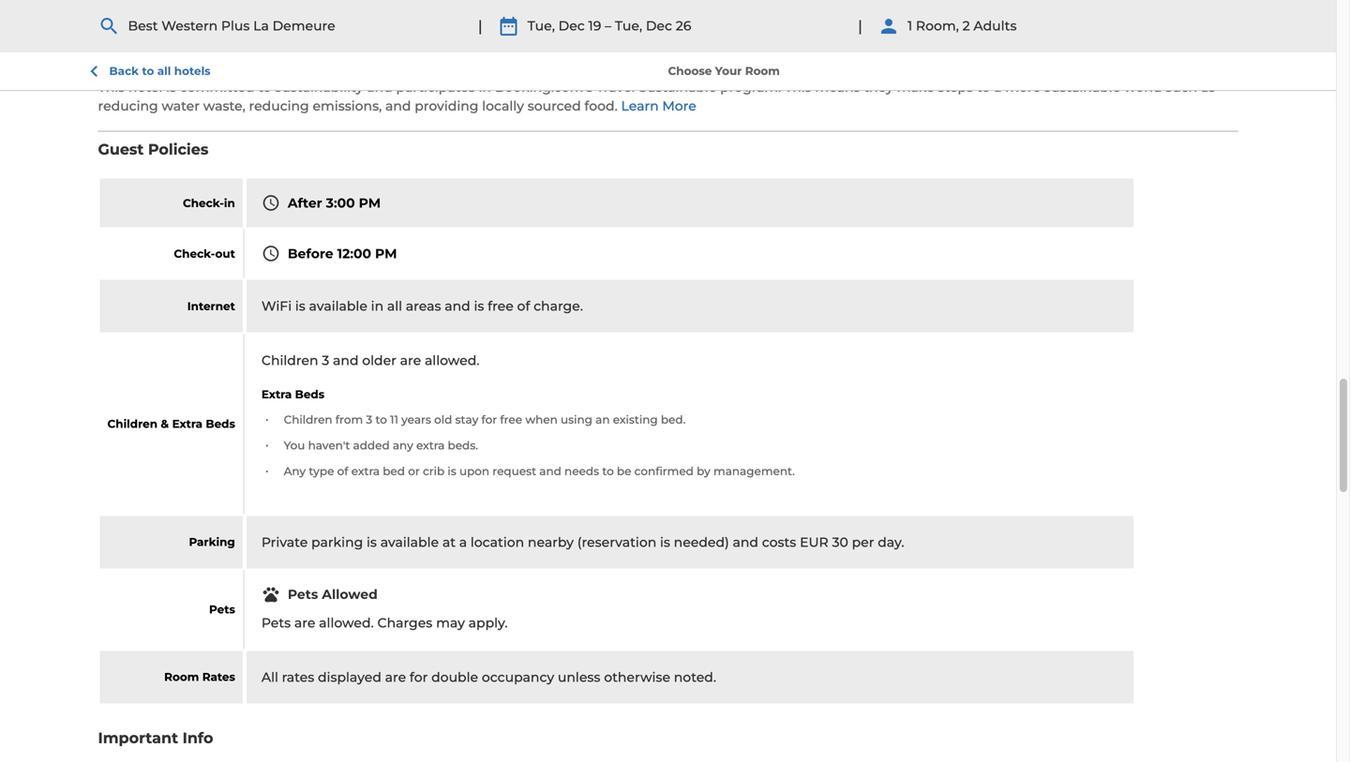 Task type: describe. For each thing, give the bounding box(es) containing it.
children for children from 3 to 11 years old stay for free when using an existing bed.
[[284, 413, 332, 427]]

& for children
[[161, 417, 169, 431]]

make
[[897, 79, 934, 95]]

extra beds
[[261, 388, 324, 401]]

pets for pets are allowed. charges may apply.
[[261, 615, 291, 631]]

of inside children 3 and older are allowed. row
[[337, 465, 348, 478]]

1 vertical spatial extra
[[351, 465, 380, 478]]

location
[[471, 534, 524, 550]]

private parking is available at a location nearby (reservation is needed) and costs  eur 30 per  day.
[[261, 534, 904, 550]]

children 3 and older are allowed.
[[261, 353, 480, 369]]

guest policies
[[98, 140, 208, 158]]

back to all hotels button
[[83, 60, 211, 83]]

pets are allowed. charges may apply.
[[261, 615, 508, 631]]

room rates
[[164, 670, 235, 684]]

an
[[596, 413, 610, 427]]

parking
[[311, 534, 363, 550]]

to inside button
[[142, 64, 154, 78]]

internet
[[187, 299, 235, 313]]

children from 3 to 11 years old stay for free when using an existing bed.
[[284, 413, 686, 427]]

unless
[[558, 669, 600, 685]]

reviews button
[[568, 1, 667, 51]]

before 12:00 pm row
[[100, 229, 1135, 278]]

providing
[[415, 98, 479, 114]]

at
[[442, 534, 456, 550]]

2 tue, from the left
[[615, 18, 642, 34]]

check- for before 12:00 pm
[[174, 247, 215, 260]]

means
[[815, 79, 860, 95]]

a inside row
[[459, 534, 467, 550]]

11
[[390, 413, 398, 427]]

| for 1 room, 2 adults
[[858, 17, 863, 35]]

bed.
[[661, 413, 686, 427]]

0 vertical spatial room
[[745, 64, 780, 78]]

is inside this hotel is committed to sustainability and participates in booking.com's travel sustainable program. this means they make steps to a more sustainable world such as reducing water waste, reducing emissions, and providing locally sourced food.
[[166, 79, 176, 95]]

$ 1831 $ 1727
[[973, 10, 1066, 38]]

hotels
[[174, 64, 211, 78]]

1 reducing from the left
[[98, 98, 158, 114]]

or
[[408, 465, 420, 478]]

after 3:00 pm
[[288, 195, 381, 211]]

2 vertical spatial are
[[385, 669, 406, 685]]

may
[[436, 615, 465, 631]]

all inside button
[[157, 64, 171, 78]]

overview
[[121, 18, 184, 34]]

stay
[[455, 413, 478, 427]]

policies
[[148, 140, 208, 158]]

to left be at bottom
[[602, 465, 614, 478]]

pets for pets
[[209, 603, 235, 616]]

best western plus la demeure
[[128, 18, 335, 34]]

sustainable
[[639, 79, 717, 95]]

and left costs
[[733, 534, 758, 550]]

such
[[1166, 79, 1197, 95]]

charge.
[[534, 298, 583, 314]]

private
[[261, 534, 308, 550]]

emissions,
[[313, 98, 382, 114]]

learn
[[621, 98, 659, 114]]

day.
[[878, 534, 904, 550]]

hotel
[[128, 79, 163, 95]]

nearby
[[528, 534, 574, 550]]

room,
[[916, 18, 959, 34]]

children & extra beds
[[107, 417, 235, 431]]

2 dec from the left
[[646, 18, 672, 34]]

0 horizontal spatial available
[[309, 298, 367, 314]]

request
[[493, 465, 536, 478]]

using
[[561, 413, 593, 427]]

noted.
[[674, 669, 716, 685]]

plus
[[221, 18, 250, 34]]

(reservation
[[577, 534, 657, 550]]

from
[[335, 413, 363, 427]]

1831
[[980, 19, 1002, 33]]

is inside children 3 and older are allowed. row
[[448, 465, 456, 478]]

allowed. inside row
[[425, 353, 480, 369]]

charges
[[377, 615, 433, 631]]

and left needs
[[539, 465, 561, 478]]

any type of extra bed or crib is upon request and needs to be confirmed by management.
[[284, 465, 795, 478]]

check-in
[[183, 196, 235, 210]]

about
[[502, 18, 543, 34]]

needed)
[[674, 534, 729, 550]]

–
[[605, 18, 611, 34]]

sustainability
[[98, 54, 205, 72]]

private parking is available at a location nearby (reservation is needed) and costs  eur 30 per  day. row
[[100, 516, 1135, 568]]

per
[[852, 534, 874, 550]]

all rates displayed are for double occupancy unless otherwise noted. row
[[100, 651, 1135, 703]]

adults
[[974, 18, 1017, 34]]

30
[[832, 534, 848, 550]]

room inside all rates displayed are for double occupancy unless otherwise noted. row
[[164, 670, 199, 684]]

type
[[309, 465, 334, 478]]

0 horizontal spatial beds
[[206, 417, 235, 431]]

added
[[353, 439, 390, 452]]

after
[[288, 195, 322, 211]]

be
[[617, 465, 631, 478]]

before
[[288, 246, 333, 261]]

to left 11
[[375, 413, 387, 427]]

areas
[[406, 298, 441, 314]]

overview & photos
[[121, 18, 247, 34]]

is right the wifi
[[295, 298, 305, 314]]

3:00
[[326, 195, 355, 211]]

when
[[525, 413, 558, 427]]

1 horizontal spatial extra
[[416, 439, 445, 452]]

program.
[[720, 79, 781, 95]]

in inside 'after 3:00 pm' row
[[224, 196, 235, 210]]

1 vertical spatial are
[[294, 615, 315, 631]]

as
[[1201, 79, 1215, 95]]

you haven't added any extra beds.
[[284, 439, 478, 452]]

children for children & extra beds
[[107, 417, 158, 431]]

about button
[[479, 1, 566, 51]]



Task type: vqa. For each thing, say whether or not it's contained in the screenshot.
unless
yes



Task type: locate. For each thing, give the bounding box(es) containing it.
tue, dec 19 – tue, dec 26
[[527, 18, 691, 34]]

all
[[157, 64, 171, 78], [387, 298, 402, 314]]

1 vertical spatial of
[[337, 465, 348, 478]]

0 vertical spatial allowed.
[[425, 353, 480, 369]]

all up hotel
[[157, 64, 171, 78]]

a left more
[[994, 79, 1002, 95]]

0 vertical spatial &
[[187, 18, 196, 34]]

1 vertical spatial check-
[[174, 247, 215, 260]]

in left areas
[[371, 298, 384, 314]]

& inside children 3 and older are allowed. row
[[161, 417, 169, 431]]

in inside wifi is available in all areas and is free of charge. row
[[371, 298, 384, 314]]

0 vertical spatial available
[[309, 298, 367, 314]]

displayed
[[318, 669, 381, 685]]

more
[[662, 98, 696, 114]]

1
[[908, 18, 912, 34]]

pm right 12:00
[[375, 246, 397, 261]]

1 room, 2 adults
[[908, 18, 1017, 34]]

booking.com's
[[495, 79, 593, 95]]

steps
[[938, 79, 973, 95]]

12:00
[[337, 246, 371, 261]]

children for children 3 and older are allowed.
[[261, 353, 318, 369]]

otherwise
[[604, 669, 670, 685]]

occupancy
[[482, 669, 554, 685]]

0 vertical spatial beds
[[295, 388, 324, 401]]

sustainable
[[1044, 79, 1121, 95]]

1 vertical spatial &
[[161, 417, 169, 431]]

sustainability
[[275, 79, 363, 95]]

allowed. down "allowed" at the left of the page
[[319, 615, 374, 631]]

before 12:00 pm
[[288, 246, 397, 261]]

0 horizontal spatial |
[[478, 17, 482, 35]]

check- inside 'after 3:00 pm' row
[[183, 196, 224, 210]]

info
[[182, 729, 213, 747]]

pets allowed
[[288, 586, 378, 602]]

dec
[[558, 18, 585, 34], [646, 18, 672, 34]]

room
[[745, 64, 780, 78], [164, 670, 199, 684]]

available left at
[[380, 534, 439, 550]]

1 vertical spatial beds
[[206, 417, 235, 431]]

| left 1
[[858, 17, 863, 35]]

check- up check-out
[[183, 196, 224, 210]]

0 vertical spatial all
[[157, 64, 171, 78]]

demeure
[[272, 18, 335, 34]]

reducing down sustainability
[[249, 98, 309, 114]]

available down before 12:00 pm
[[309, 298, 367, 314]]

years
[[401, 413, 431, 427]]

1 vertical spatial all
[[387, 298, 402, 314]]

check- inside before 12:00 pm row
[[174, 247, 215, 260]]

1 horizontal spatial all
[[387, 298, 402, 314]]

$
[[1007, 13, 1014, 27], [973, 21, 978, 30]]

rates
[[282, 669, 314, 685]]

best
[[128, 18, 158, 34]]

overview & photos button
[[99, 1, 269, 51]]

allowed.
[[425, 353, 480, 369], [319, 615, 374, 631]]

1 horizontal spatial extra
[[261, 388, 292, 401]]

water
[[162, 98, 200, 114]]

back to all hotels
[[109, 64, 211, 78]]

allowed
[[322, 586, 378, 602]]

0 vertical spatial are
[[400, 353, 421, 369]]

are
[[400, 353, 421, 369], [294, 615, 315, 631], [385, 669, 406, 685]]

2 reducing from the left
[[249, 98, 309, 114]]

1 horizontal spatial reducing
[[249, 98, 309, 114]]

old
[[434, 413, 452, 427]]

0 vertical spatial a
[[994, 79, 1002, 95]]

1 vertical spatial in
[[224, 196, 235, 210]]

check- for after 3:00 pm
[[183, 196, 224, 210]]

1 horizontal spatial a
[[994, 79, 1002, 95]]

pets up rates
[[209, 603, 235, 616]]

1 vertical spatial allowed.
[[319, 615, 374, 631]]

1 vertical spatial extra
[[172, 417, 203, 431]]

free
[[488, 298, 514, 314], [500, 413, 522, 427]]

0 horizontal spatial extra
[[172, 417, 203, 431]]

more
[[1005, 79, 1041, 95]]

choose
[[668, 64, 712, 78]]

is left needed)
[[660, 534, 670, 550]]

dec left 19
[[558, 18, 585, 34]]

0 horizontal spatial a
[[459, 534, 467, 550]]

eur
[[800, 534, 829, 550]]

pm right 3:00
[[359, 195, 381, 211]]

0 horizontal spatial for
[[410, 669, 428, 685]]

0 horizontal spatial &
[[161, 417, 169, 431]]

1 horizontal spatial room
[[745, 64, 780, 78]]

1 vertical spatial a
[[459, 534, 467, 550]]

1 vertical spatial pm
[[375, 246, 397, 261]]

1 this from the left
[[98, 79, 125, 95]]

room left rates
[[164, 670, 199, 684]]

haven't
[[308, 439, 350, 452]]

& for overview
[[187, 18, 196, 34]]

crib
[[423, 465, 445, 478]]

travel
[[596, 79, 635, 95]]

map button
[[669, 1, 743, 51]]

to right "committed"
[[258, 79, 271, 95]]

1 horizontal spatial this
[[785, 79, 812, 95]]

out
[[215, 247, 235, 260]]

tue, right the –
[[615, 18, 642, 34]]

0 horizontal spatial $
[[973, 21, 978, 30]]

double
[[431, 669, 478, 685]]

children 3 and older are allowed. row
[[100, 334, 1135, 514]]

1 vertical spatial available
[[380, 534, 439, 550]]

pets left "allowed" at the left of the page
[[288, 586, 318, 602]]

1 horizontal spatial tue,
[[615, 18, 642, 34]]

any
[[284, 465, 306, 478]]

0 horizontal spatial dec
[[558, 18, 585, 34]]

is right crib
[[448, 465, 456, 478]]

western
[[161, 18, 218, 34]]

1 horizontal spatial 3
[[366, 413, 372, 427]]

row
[[100, 570, 1135, 649]]

free inside row
[[488, 298, 514, 314]]

all
[[261, 669, 278, 685]]

0 vertical spatial check-
[[183, 196, 224, 210]]

|
[[478, 17, 482, 35], [858, 17, 863, 35]]

tab list
[[98, 0, 744, 51]]

1 | from the left
[[478, 17, 482, 35]]

this down back
[[98, 79, 125, 95]]

0 vertical spatial 3
[[322, 353, 329, 369]]

1 horizontal spatial available
[[380, 534, 439, 550]]

wifi is available in all areas and is free of charge.
[[261, 298, 583, 314]]

is right areas
[[474, 298, 484, 314]]

0 vertical spatial in
[[479, 79, 491, 95]]

choose your room
[[668, 64, 780, 78]]

a right at
[[459, 534, 467, 550]]

1 vertical spatial for
[[410, 669, 428, 685]]

tue, left 19
[[527, 18, 555, 34]]

are right displayed
[[385, 669, 406, 685]]

all inside row
[[387, 298, 402, 314]]

0 horizontal spatial in
[[224, 196, 235, 210]]

reducing down hotel
[[98, 98, 158, 114]]

of inside row
[[517, 298, 530, 314]]

0 horizontal spatial extra
[[351, 465, 380, 478]]

0 horizontal spatial all
[[157, 64, 171, 78]]

for right stay
[[481, 413, 497, 427]]

1727
[[1016, 10, 1066, 38]]

1 horizontal spatial |
[[858, 17, 863, 35]]

0 vertical spatial extra
[[416, 439, 445, 452]]

3 up the extra beds at the left of page
[[322, 353, 329, 369]]

in up "locally"
[[479, 79, 491, 95]]

are down pets allowed
[[294, 615, 315, 631]]

1 vertical spatial 3
[[366, 413, 372, 427]]

1 horizontal spatial for
[[481, 413, 497, 427]]

for inside children 3 and older are allowed. row
[[481, 413, 497, 427]]

la
[[253, 18, 269, 34]]

2 horizontal spatial in
[[479, 79, 491, 95]]

1 horizontal spatial dec
[[646, 18, 672, 34]]

a inside this hotel is committed to sustainability and participates in booking.com's travel sustainable program. this means they make steps to a more sustainable world such as reducing water waste, reducing emissions, and providing locally sourced food.
[[994, 79, 1002, 95]]

0 horizontal spatial 3
[[322, 353, 329, 369]]

to right steps
[[977, 79, 990, 95]]

participates
[[396, 79, 475, 95]]

this
[[98, 79, 125, 95], [785, 79, 812, 95]]

1 horizontal spatial allowed.
[[425, 353, 480, 369]]

row group
[[100, 179, 1135, 703]]

row group containing after 3:00 pm
[[100, 179, 1135, 703]]

bed
[[383, 465, 405, 478]]

pets for pets allowed
[[288, 586, 318, 602]]

3 right from
[[366, 413, 372, 427]]

rooms
[[294, 18, 340, 34]]

photos
[[200, 18, 247, 34]]

0 horizontal spatial allowed.
[[319, 615, 374, 631]]

are right older
[[400, 353, 421, 369]]

tab list containing overview & photos
[[98, 0, 744, 51]]

to up hotel
[[142, 64, 154, 78]]

pets
[[288, 586, 318, 602], [209, 603, 235, 616], [261, 615, 291, 631]]

needs
[[564, 465, 599, 478]]

1 horizontal spatial beds
[[295, 388, 324, 401]]

your
[[715, 64, 742, 78]]

to
[[142, 64, 154, 78], [258, 79, 271, 95], [977, 79, 990, 95], [375, 413, 387, 427], [602, 465, 614, 478]]

available
[[309, 298, 367, 314], [380, 534, 439, 550]]

pm for before 12:00 pm
[[375, 246, 397, 261]]

room up program.
[[745, 64, 780, 78]]

0 vertical spatial free
[[488, 298, 514, 314]]

0 vertical spatial pm
[[359, 195, 381, 211]]

is right parking in the left of the page
[[367, 534, 377, 550]]

2 this from the left
[[785, 79, 812, 95]]

$ right 1831
[[1007, 13, 1014, 27]]

allowed. inside row
[[319, 615, 374, 631]]

0 horizontal spatial this
[[98, 79, 125, 95]]

and down participates
[[385, 98, 411, 114]]

extra up crib
[[416, 439, 445, 452]]

pets up all
[[261, 615, 291, 631]]

food.
[[585, 98, 618, 114]]

is down back to all hotels
[[166, 79, 176, 95]]

dec left 26
[[646, 18, 672, 34]]

2 vertical spatial in
[[371, 298, 384, 314]]

| for tue, dec 19 – tue, dec 26
[[478, 17, 482, 35]]

0 vertical spatial of
[[517, 298, 530, 314]]

pm for after 3:00 pm
[[359, 195, 381, 211]]

wifi is available in all areas and is free of charge. row
[[100, 280, 1135, 333]]

after 3:00 pm row
[[100, 179, 1135, 228]]

2
[[963, 18, 970, 34]]

0 horizontal spatial of
[[337, 465, 348, 478]]

all left areas
[[387, 298, 402, 314]]

and up emissions,
[[367, 79, 393, 95]]

and right areas
[[445, 298, 470, 314]]

rooms button
[[271, 1, 363, 51]]

1 vertical spatial room
[[164, 670, 199, 684]]

sourced
[[528, 98, 581, 114]]

2 | from the left
[[858, 17, 863, 35]]

check- down check-in
[[174, 247, 215, 260]]

| left about
[[478, 17, 482, 35]]

of left charge.
[[517, 298, 530, 314]]

1 horizontal spatial in
[[371, 298, 384, 314]]

apply.
[[468, 615, 508, 631]]

extra down the added
[[351, 465, 380, 478]]

confirmed
[[634, 465, 694, 478]]

reviews
[[590, 18, 645, 34]]

and left older
[[333, 353, 359, 369]]

free inside children 3 and older are allowed. row
[[500, 413, 522, 427]]

0 horizontal spatial room
[[164, 670, 199, 684]]

back
[[109, 64, 139, 78]]

1 horizontal spatial of
[[517, 298, 530, 314]]

of right type
[[337, 465, 348, 478]]

0 vertical spatial for
[[481, 413, 497, 427]]

allowed. up old
[[425, 353, 480, 369]]

waste,
[[203, 98, 245, 114]]

0 horizontal spatial reducing
[[98, 98, 158, 114]]

1 horizontal spatial $
[[1007, 13, 1014, 27]]

of
[[517, 298, 530, 314], [337, 465, 348, 478]]

0 vertical spatial extra
[[261, 388, 292, 401]]

1 dec from the left
[[558, 18, 585, 34]]

1 vertical spatial free
[[500, 413, 522, 427]]

they
[[864, 79, 893, 95]]

free left charge.
[[488, 298, 514, 314]]

reducing
[[98, 98, 158, 114], [249, 98, 309, 114]]

1 tue, from the left
[[527, 18, 555, 34]]

in inside this hotel is committed to sustainability and participates in booking.com's travel sustainable program. this means they make steps to a more sustainable world such as reducing water waste, reducing emissions, and providing locally sourced food.
[[479, 79, 491, 95]]

0 horizontal spatial tue,
[[527, 18, 555, 34]]

row containing pets allowed
[[100, 570, 1135, 649]]

this left means
[[785, 79, 812, 95]]

for inside all rates displayed are for double occupancy unless otherwise noted. row
[[410, 669, 428, 685]]

for left double
[[410, 669, 428, 685]]

26
[[676, 18, 691, 34]]

& inside button
[[187, 18, 196, 34]]

you
[[284, 439, 305, 452]]

free left the when
[[500, 413, 522, 427]]

$ right '2'
[[973, 21, 978, 30]]

in up out
[[224, 196, 235, 210]]

1 horizontal spatial &
[[187, 18, 196, 34]]

guest
[[98, 140, 144, 158]]



